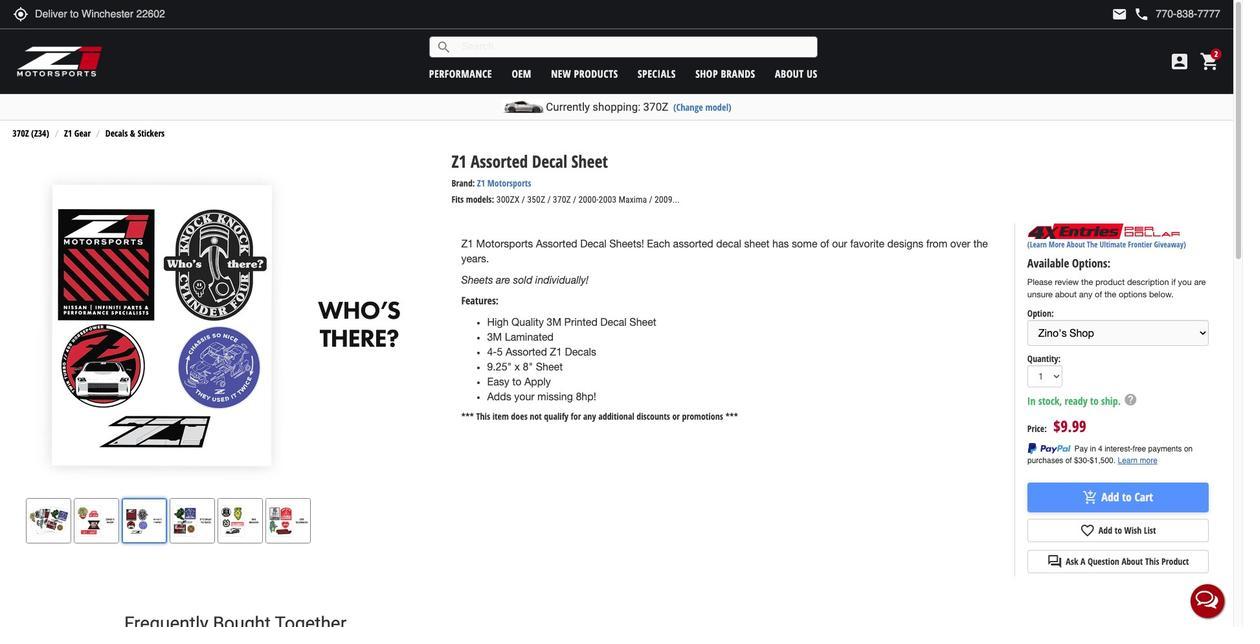 Task type: describe. For each thing, give the bounding box(es) containing it.
you
[[1179, 277, 1193, 287]]

1 vertical spatial sheet
[[630, 316, 657, 328]]

high
[[488, 316, 509, 328]]

mail
[[1113, 6, 1128, 22]]

list
[[1145, 524, 1157, 536]]

discounts
[[637, 410, 671, 423]]

2 vertical spatial the
[[1105, 289, 1117, 299]]

shop brands link
[[696, 66, 756, 81]]

product
[[1162, 555, 1190, 567]]

2 *** from the left
[[726, 410, 739, 423]]

performance link
[[429, 66, 492, 81]]

add for add to cart
[[1102, 489, 1120, 505]]

currently
[[546, 100, 590, 113]]

years.
[[462, 253, 489, 264]]

oem
[[512, 66, 532, 81]]

z1 for gear
[[64, 127, 72, 139]]

decals inside 'high quality 3m printed decal sheet 3m laminated 4-5 assorted z1 decals 9.25" x 8" sheet easy to apply adds your missing 8hp!'
[[565, 346, 597, 358]]

2009...
[[655, 195, 680, 205]]

about inside (learn more about the ultimate frontier giveaway) available options: please review the product description if you are unsure about any of the options below.
[[1067, 239, 1086, 250]]

&
[[130, 127, 135, 139]]

quality
[[512, 316, 544, 328]]

shopping:
[[593, 100, 641, 113]]

add for add to wish list
[[1099, 524, 1113, 536]]

1 horizontal spatial 3m
[[547, 316, 562, 328]]

in stock, ready to ship. help
[[1028, 393, 1138, 408]]

price:
[[1028, 422, 1048, 434]]

decal inside 'high quality 3m printed decal sheet 3m laminated 4-5 assorted z1 decals 9.25" x 8" sheet easy to apply adds your missing 8hp!'
[[601, 316, 627, 328]]

Search search field
[[452, 37, 817, 57]]

about
[[1056, 289, 1078, 299]]

fits
[[452, 193, 464, 206]]

assorted inside 'high quality 3m printed decal sheet 3m laminated 4-5 assorted z1 decals 9.25" x 8" sheet easy to apply adds your missing 8hp!'
[[506, 346, 547, 358]]

features:
[[462, 294, 499, 308]]

over
[[951, 238, 971, 249]]

shop brands
[[696, 66, 756, 81]]

(learn
[[1028, 239, 1047, 250]]

search
[[437, 39, 452, 55]]

additional
[[599, 410, 635, 423]]

0 horizontal spatial are
[[496, 274, 511, 285]]

the inside z1 motorsports assorted decal sheets! each assorted decal sheet has some of our favorite designs from over the years.
[[974, 238, 989, 249]]

below.
[[1150, 289, 1174, 299]]

2003
[[599, 195, 617, 205]]

0 horizontal spatial decals
[[105, 127, 128, 139]]

easy
[[488, 376, 510, 387]]

specials link
[[638, 66, 676, 81]]

your
[[515, 390, 535, 402]]

z1 assorted decal sheet brand: z1 motorsports fits models: 300zx / 350z / 370z / 2000-2003 maxima / 2009...
[[452, 150, 680, 206]]

product
[[1096, 277, 1126, 287]]

if
[[1172, 277, 1177, 287]]

0 horizontal spatial sheet
[[536, 361, 563, 372]]

370z inside z1 assorted decal sheet brand: z1 motorsports fits models: 300zx / 350z / 370z / 2000-2003 maxima / 2009...
[[553, 195, 571, 205]]

*** this item does not qualify for any additional discounts or promotions ***
[[462, 410, 739, 423]]

about inside question_answer ask a question about this product
[[1122, 555, 1144, 567]]

sheets are sold individually!
[[462, 274, 589, 285]]

high quality 3m printed decal sheet 3m laminated 4-5 assorted z1 decals 9.25" x 8" sheet easy to apply adds your missing 8hp!
[[488, 316, 657, 402]]

does
[[511, 410, 528, 423]]

of inside z1 motorsports assorted decal sheets! each assorted decal sheet has some of our favorite designs from over the years.
[[821, 238, 830, 249]]

370z (z34)
[[12, 127, 49, 139]]

8"
[[523, 361, 533, 372]]

to inside 'high quality 3m printed decal sheet 3m laminated 4-5 assorted z1 decals 9.25" x 8" sheet easy to apply adds your missing 8hp!'
[[513, 376, 522, 387]]

shop
[[696, 66, 719, 81]]

z1 motorsports logo image
[[16, 45, 103, 78]]

motorsports inside z1 assorted decal sheet brand: z1 motorsports fits models: 300zx / 350z / 370z / 2000-2003 maxima / 2009...
[[488, 177, 532, 189]]

0 vertical spatial this
[[476, 410, 491, 423]]

sheets
[[462, 274, 493, 285]]

more
[[1049, 239, 1066, 250]]

2000-
[[579, 195, 599, 205]]

z1 gear
[[64, 127, 91, 139]]

frontier
[[1129, 239, 1153, 250]]

assorted
[[674, 238, 714, 249]]

4 / from the left
[[650, 195, 653, 205]]

available
[[1028, 256, 1070, 271]]

4-
[[488, 346, 497, 358]]

mail link
[[1113, 6, 1128, 22]]

some
[[792, 238, 818, 249]]

favorite
[[851, 238, 885, 249]]

from
[[927, 238, 948, 249]]

or
[[673, 410, 680, 423]]

(change model) link
[[674, 101, 732, 113]]

decal
[[717, 238, 742, 249]]

qualify
[[544, 410, 569, 423]]

favorite_border add to wish list
[[1081, 523, 1157, 538]]

assorted inside z1 motorsports assorted decal sheets! each assorted decal sheet has some of our favorite designs from over the years.
[[536, 238, 578, 249]]

model)
[[706, 101, 732, 113]]

add_shopping_cart add to cart
[[1083, 489, 1154, 505]]

stock,
[[1039, 394, 1063, 408]]

ultimate
[[1100, 239, 1127, 250]]

our
[[833, 238, 848, 249]]

favorite_border
[[1081, 523, 1096, 538]]



Task type: locate. For each thing, give the bounding box(es) containing it.
to left cart
[[1123, 489, 1132, 505]]

1 horizontal spatial any
[[1080, 289, 1093, 299]]

to inside in stock, ready to ship. help
[[1091, 394, 1099, 408]]

decals & stickers
[[105, 127, 165, 139]]

0 vertical spatial of
[[821, 238, 830, 249]]

specials
[[638, 66, 676, 81]]

z1 down laminated
[[550, 346, 562, 358]]

1 vertical spatial about
[[1067, 239, 1086, 250]]

/ left 2000-
[[573, 195, 577, 205]]

models:
[[466, 193, 495, 206]]

designs
[[888, 238, 924, 249]]

account_box
[[1170, 51, 1191, 72]]

*** right 'promotions'
[[726, 410, 739, 423]]

decal inside z1 assorted decal sheet brand: z1 motorsports fits models: 300zx / 350z / 370z / 2000-2003 maxima / 2009...
[[532, 150, 568, 173]]

motorsports
[[488, 177, 532, 189], [477, 238, 533, 249]]

motorsports inside z1 motorsports assorted decal sheets! each assorted decal sheet has some of our favorite designs from over the years.
[[477, 238, 533, 249]]

1 vertical spatial assorted
[[536, 238, 578, 249]]

this inside question_answer ask a question about this product
[[1146, 555, 1160, 567]]

370z
[[644, 100, 669, 113], [12, 127, 29, 139], [553, 195, 571, 205]]

/ left 350z
[[522, 195, 525, 205]]

1 vertical spatial motorsports
[[477, 238, 533, 249]]

0 vertical spatial decals
[[105, 127, 128, 139]]

1 horizontal spatial this
[[1146, 555, 1160, 567]]

*** left item
[[462, 410, 474, 423]]

to left ship.
[[1091, 394, 1099, 408]]

add right favorite_border
[[1099, 524, 1113, 536]]

decal inside z1 motorsports assorted decal sheets! each assorted decal sheet has some of our favorite designs from over the years.
[[581, 238, 607, 249]]

are left sold
[[496, 274, 511, 285]]

the
[[974, 238, 989, 249], [1082, 277, 1094, 287], [1105, 289, 1117, 299]]

0 vertical spatial sheet
[[572, 150, 608, 173]]

sheet up 2000-
[[572, 150, 608, 173]]

/
[[522, 195, 525, 205], [548, 195, 551, 205], [573, 195, 577, 205], [650, 195, 653, 205]]

1 horizontal spatial 370z
[[553, 195, 571, 205]]

products
[[574, 66, 619, 81]]

the down the options:
[[1082, 277, 1094, 287]]

motorsports up years.
[[477, 238, 533, 249]]

giveaway)
[[1155, 239, 1187, 250]]

any right about
[[1080, 289, 1093, 299]]

1 vertical spatial add
[[1099, 524, 1113, 536]]

/ right 350z
[[548, 195, 551, 205]]

about
[[776, 66, 804, 81], [1067, 239, 1086, 250], [1122, 555, 1144, 567]]

0 vertical spatial decal
[[532, 150, 568, 173]]

wish
[[1125, 524, 1142, 536]]

promotions
[[683, 410, 724, 423]]

each
[[647, 238, 671, 249]]

question
[[1088, 555, 1120, 567]]

x
[[515, 361, 520, 372]]

1 vertical spatial decal
[[581, 238, 607, 249]]

brand:
[[452, 177, 475, 189]]

0 horizontal spatial 370z
[[12, 127, 29, 139]]

to
[[513, 376, 522, 387], [1091, 394, 1099, 408], [1123, 489, 1132, 505], [1115, 524, 1123, 536]]

z1 left gear
[[64, 127, 72, 139]]

any right for
[[584, 410, 597, 423]]

oem link
[[512, 66, 532, 81]]

unsure
[[1028, 289, 1053, 299]]

to inside favorite_border add to wish list
[[1115, 524, 1123, 536]]

1 vertical spatial 3m
[[488, 331, 502, 343]]

for
[[571, 410, 581, 423]]

to inside add_shopping_cart add to cart
[[1123, 489, 1132, 505]]

assorted
[[471, 150, 528, 173], [536, 238, 578, 249], [506, 346, 547, 358]]

laminated
[[505, 331, 554, 343]]

stickers
[[138, 127, 165, 139]]

sheet right printed
[[630, 316, 657, 328]]

about left the
[[1067, 239, 1086, 250]]

0 vertical spatial 3m
[[547, 316, 562, 328]]

2 vertical spatial assorted
[[506, 346, 547, 358]]

3m up 4-
[[488, 331, 502, 343]]

ready
[[1065, 394, 1088, 408]]

1 horizontal spatial sheet
[[572, 150, 608, 173]]

1 / from the left
[[522, 195, 525, 205]]

adds
[[488, 390, 512, 402]]

phone
[[1135, 6, 1150, 22]]

0 horizontal spatial any
[[584, 410, 597, 423]]

in
[[1028, 394, 1036, 408]]

2 horizontal spatial about
[[1122, 555, 1144, 567]]

(z34)
[[31, 127, 49, 139]]

1 horizontal spatial of
[[1096, 289, 1103, 299]]

3 / from the left
[[573, 195, 577, 205]]

0 horizontal spatial ***
[[462, 410, 474, 423]]

decals left &
[[105, 127, 128, 139]]

shopping_cart link
[[1197, 51, 1221, 72]]

z1 motorsports assorted decal sheets! each assorted decal sheet has some of our favorite designs from over the years.
[[462, 238, 989, 264]]

0 horizontal spatial about
[[776, 66, 804, 81]]

decal right printed
[[601, 316, 627, 328]]

0 vertical spatial assorted
[[471, 150, 528, 173]]

to left wish
[[1115, 524, 1123, 536]]

about right question
[[1122, 555, 1144, 567]]

sheets!
[[610, 238, 645, 249]]

of down product
[[1096, 289, 1103, 299]]

individually!
[[536, 274, 589, 285]]

1 horizontal spatial ***
[[726, 410, 739, 423]]

currently shopping: 370z (change model)
[[546, 100, 732, 113]]

about left us
[[776, 66, 804, 81]]

1 horizontal spatial decals
[[565, 346, 597, 358]]

/ left 2009...
[[650, 195, 653, 205]]

the
[[1088, 239, 1099, 250]]

z1 inside z1 motorsports assorted decal sheets! each assorted decal sheet has some of our favorite designs from over the years.
[[462, 238, 474, 249]]

a
[[1081, 555, 1086, 567]]

new products
[[551, 66, 619, 81]]

0 vertical spatial the
[[974, 238, 989, 249]]

gear
[[74, 127, 91, 139]]

1 vertical spatial the
[[1082, 277, 1094, 287]]

2 vertical spatial sheet
[[536, 361, 563, 372]]

this left product
[[1146, 555, 1160, 567]]

(learn more about the ultimate frontier giveaway) link
[[1028, 239, 1187, 250]]

(learn more about the ultimate frontier giveaway) available options: please review the product description if you are unsure about any of the options below.
[[1028, 239, 1207, 299]]

1 horizontal spatial are
[[1195, 277, 1207, 287]]

0 vertical spatial motorsports
[[488, 177, 532, 189]]

z1 up models: on the left
[[477, 177, 485, 189]]

not
[[530, 410, 542, 423]]

2 horizontal spatial sheet
[[630, 316, 657, 328]]

350z
[[527, 195, 546, 205]]

z1 for assorted
[[452, 150, 467, 173]]

brands
[[721, 66, 756, 81]]

1 vertical spatial this
[[1146, 555, 1160, 567]]

decals & stickers link
[[105, 127, 165, 139]]

0 vertical spatial about
[[776, 66, 804, 81]]

$9.99
[[1054, 415, 1087, 436]]

1 *** from the left
[[462, 410, 474, 423]]

sheet inside z1 assorted decal sheet brand: z1 motorsports fits models: 300zx / 350z / 370z / 2000-2003 maxima / 2009...
[[572, 150, 608, 173]]

any inside (learn more about the ultimate frontier giveaway) available options: please review the product description if you are unsure about any of the options below.
[[1080, 289, 1093, 299]]

2 horizontal spatial 370z
[[644, 100, 669, 113]]

1 vertical spatial 370z
[[12, 127, 29, 139]]

z1 up years.
[[462, 238, 474, 249]]

1 horizontal spatial the
[[1082, 277, 1094, 287]]

decals down printed
[[565, 346, 597, 358]]

options:
[[1073, 256, 1111, 271]]

add inside add_shopping_cart add to cart
[[1102, 489, 1120, 505]]

0 vertical spatial add
[[1102, 489, 1120, 505]]

decal
[[532, 150, 568, 173], [581, 238, 607, 249], [601, 316, 627, 328]]

9.25"
[[488, 361, 512, 372]]

1 vertical spatial any
[[584, 410, 597, 423]]

0 vertical spatial 370z
[[644, 100, 669, 113]]

0 horizontal spatial 3m
[[488, 331, 502, 343]]

sheet up apply
[[536, 361, 563, 372]]

my_location
[[13, 6, 29, 22]]

0 horizontal spatial of
[[821, 238, 830, 249]]

3m right quality
[[547, 316, 562, 328]]

3m
[[547, 316, 562, 328], [488, 331, 502, 343]]

1 vertical spatial of
[[1096, 289, 1103, 299]]

review
[[1056, 277, 1080, 287]]

370z right 350z
[[553, 195, 571, 205]]

assorted up individually!
[[536, 238, 578, 249]]

are right you
[[1195, 277, 1207, 287]]

2 vertical spatial about
[[1122, 555, 1144, 567]]

z1 for motorsports
[[462, 238, 474, 249]]

to down x
[[513, 376, 522, 387]]

z1 inside 'high quality 3m printed decal sheet 3m laminated 4-5 assorted z1 decals 9.25" x 8" sheet easy to apply adds your missing 8hp!'
[[550, 346, 562, 358]]

0 vertical spatial any
[[1080, 289, 1093, 299]]

370z (z34) link
[[12, 127, 49, 139]]

mail phone
[[1113, 6, 1150, 22]]

apply
[[525, 376, 551, 387]]

2 horizontal spatial the
[[1105, 289, 1117, 299]]

1 vertical spatial decals
[[565, 346, 597, 358]]

this left item
[[476, 410, 491, 423]]

decal left sheets!
[[581, 238, 607, 249]]

z1 up brand: at the top
[[452, 150, 467, 173]]

sheet
[[745, 238, 770, 249]]

add right the add_shopping_cart
[[1102, 489, 1120, 505]]

assorted inside z1 assorted decal sheet brand: z1 motorsports fits models: 300zx / 350z / 370z / 2000-2003 maxima / 2009...
[[471, 150, 528, 173]]

of inside (learn more about the ultimate frontier giveaway) available options: please review the product description if you are unsure about any of the options below.
[[1096, 289, 1103, 299]]

performance
[[429, 66, 492, 81]]

quantity:
[[1028, 352, 1061, 365]]

370z left (change
[[644, 100, 669, 113]]

2 vertical spatial 370z
[[553, 195, 571, 205]]

add
[[1102, 489, 1120, 505], [1099, 524, 1113, 536]]

(change
[[674, 101, 704, 113]]

5
[[497, 346, 503, 358]]

question_answer
[[1048, 554, 1063, 569]]

of left our
[[821, 238, 830, 249]]

are inside (learn more about the ultimate frontier giveaway) available options: please review the product description if you are unsure about any of the options below.
[[1195, 277, 1207, 287]]

1 horizontal spatial about
[[1067, 239, 1086, 250]]

2 vertical spatial decal
[[601, 316, 627, 328]]

about us
[[776, 66, 818, 81]]

0 horizontal spatial this
[[476, 410, 491, 423]]

0 horizontal spatial the
[[974, 238, 989, 249]]

decal up 350z
[[532, 150, 568, 173]]

300zx
[[497, 195, 520, 205]]

the down product
[[1105, 289, 1117, 299]]

the right over
[[974, 238, 989, 249]]

2 / from the left
[[548, 195, 551, 205]]

motorsports up 300zx
[[488, 177, 532, 189]]

370z left (z34)
[[12, 127, 29, 139]]

z1 motorsports link
[[477, 177, 532, 189]]

z1 gear link
[[64, 127, 91, 139]]

assorted up 8"
[[506, 346, 547, 358]]

add inside favorite_border add to wish list
[[1099, 524, 1113, 536]]

assorted up the z1 motorsports link
[[471, 150, 528, 173]]

please
[[1028, 277, 1053, 287]]

options
[[1119, 289, 1148, 299]]

phone link
[[1135, 6, 1221, 22]]

account_box link
[[1167, 51, 1194, 72]]



Task type: vqa. For each thing, say whether or not it's contained in the screenshot.
first SHOW from the top of the page
no



